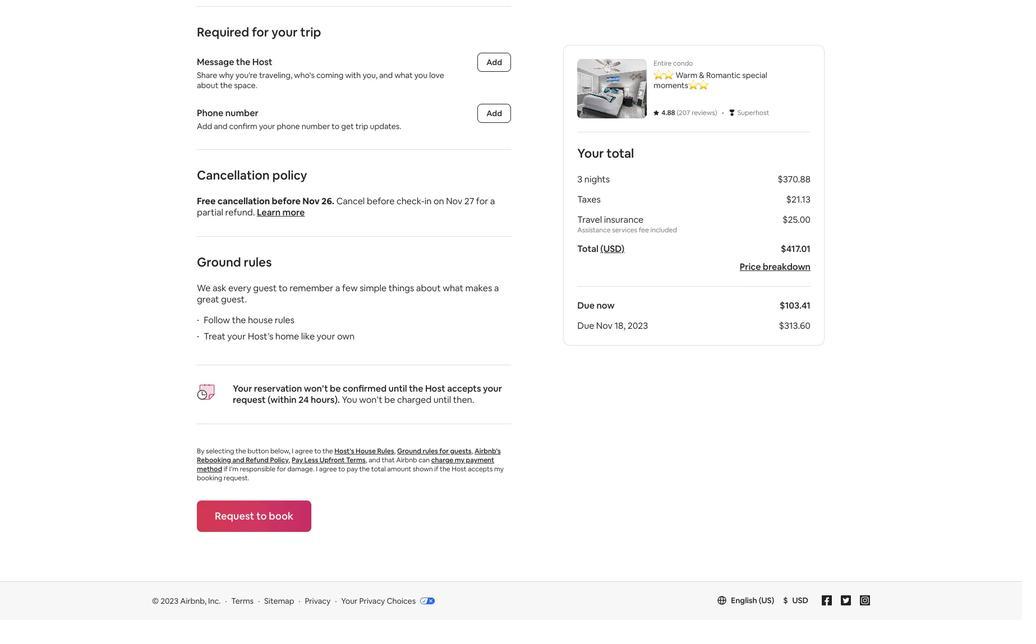 Task type: locate. For each thing, give the bounding box(es) containing it.
your up 3 nights at the right top of page
[[578, 145, 604, 161]]

0 horizontal spatial nov
[[303, 195, 320, 207]]

1 vertical spatial what
[[443, 282, 464, 294]]

accepts right charged
[[447, 383, 481, 395]]

, left airbnb's
[[472, 447, 473, 456]]

won't right you
[[359, 394, 383, 406]]

0 horizontal spatial number
[[225, 107, 259, 119]]

agree up the damage.
[[295, 447, 313, 456]]

total up nights
[[607, 145, 634, 161]]

rebooking
[[197, 456, 231, 465]]

1 vertical spatial add button
[[478, 104, 511, 123]]

trip up message the host share why you're traveling, who's coming with you, and what you love about the space.
[[300, 24, 321, 40]]

1 horizontal spatial privacy
[[359, 596, 385, 606]]

©
[[152, 596, 159, 606]]

2 vertical spatial your
[[341, 596, 358, 606]]

1 horizontal spatial my
[[495, 465, 504, 474]]

1 horizontal spatial total
[[607, 145, 634, 161]]

romantic
[[707, 70, 741, 80]]

my inside charge my payment method
[[455, 456, 465, 465]]

cancellation policy
[[197, 167, 307, 183]]

your reservation won't be confirmed until the host accepts your request (within 24 hours).
[[233, 383, 502, 406]]

1 privacy from the left
[[305, 596, 331, 606]]

a left few
[[336, 282, 340, 294]]

your right then.
[[483, 383, 502, 395]]

1 horizontal spatial rules
[[275, 314, 295, 326]]

until
[[389, 383, 407, 395], [434, 394, 451, 406]]

privacy
[[305, 596, 331, 606], [359, 596, 385, 606]]

cancel before check-in on nov 27 for a partial refund.
[[197, 195, 495, 218]]

0 horizontal spatial before
[[272, 195, 301, 207]]

won't left you
[[304, 383, 328, 395]]

for inside "if i'm responsible for damage. i agree to pay the total amount shown if the host accepts my booking request."
[[277, 465, 286, 474]]

nov left 26.
[[303, 195, 320, 207]]

button
[[248, 447, 269, 456]]

price breakdown button
[[740, 261, 811, 273]]

and up request. on the left bottom of page
[[233, 456, 245, 465]]

1 vertical spatial host
[[425, 383, 446, 395]]

1 horizontal spatial i
[[316, 465, 318, 474]]

your left reservation
[[233, 383, 252, 395]]

2 add button from the top
[[478, 104, 511, 123]]

0 horizontal spatial until
[[389, 383, 407, 395]]

0 horizontal spatial terms
[[231, 596, 254, 606]]

to left book
[[256, 510, 267, 523]]

now
[[597, 300, 615, 312]]

who's
[[294, 70, 315, 80]]

2 before from the left
[[367, 195, 395, 207]]

for
[[252, 24, 269, 40], [476, 195, 488, 207], [440, 447, 449, 456], [277, 465, 286, 474]]

and right you,
[[379, 70, 393, 80]]

(usd) button
[[601, 243, 625, 255]]

ground up amount
[[397, 447, 421, 456]]

2 vertical spatial rules
[[423, 447, 438, 456]]

airbnb's rebooking and refund policy button
[[197, 447, 501, 465]]

your for your reservation won't be confirmed until the host accepts your request (within 24 hours).
[[233, 383, 252, 395]]

1 horizontal spatial what
[[443, 282, 464, 294]]

2 horizontal spatial your
[[578, 145, 604, 161]]

to inside 'button'
[[256, 510, 267, 523]]

0 horizontal spatial total
[[372, 465, 386, 474]]

like
[[301, 331, 315, 342]]

accepts inside "if i'm responsible for damage. i agree to pay the total amount shown if the host accepts my booking request."
[[468, 465, 493, 474]]

and inside message the host share why you're traveling, who's coming with you, and what you love about the space.
[[379, 70, 393, 80]]

0 horizontal spatial about
[[197, 80, 219, 90]]

1 vertical spatial ground
[[397, 447, 421, 456]]

add inside phone number add and confirm your phone number to get trip updates.
[[197, 121, 212, 131]]

host inside message the host share why you're traveling, who's coming with you, and what you love about the space.
[[252, 56, 273, 68]]

choices
[[387, 596, 416, 606]]

for down below,
[[277, 465, 286, 474]]

coming
[[317, 70, 344, 80]]

1 horizontal spatial if
[[435, 465, 439, 474]]

what
[[395, 70, 413, 80], [443, 282, 464, 294]]

1 vertical spatial 2023
[[161, 596, 179, 606]]

1 vertical spatial trip
[[356, 121, 368, 131]]

0 horizontal spatial privacy
[[305, 596, 331, 606]]

0 vertical spatial due
[[578, 300, 595, 312]]

i right the damage.
[[316, 465, 318, 474]]

accepts down airbnb's
[[468, 465, 493, 474]]

the left then.
[[409, 383, 424, 395]]

nov left 18,
[[597, 320, 613, 332]]

travel
[[578, 214, 602, 226]]

a right the makes at the left of page
[[494, 282, 499, 294]]

1 horizontal spatial terms
[[346, 456, 366, 465]]

until right confirmed on the left of page
[[389, 383, 407, 395]]

0 horizontal spatial won't
[[304, 383, 328, 395]]

a
[[490, 195, 495, 207], [336, 282, 340, 294], [494, 282, 499, 294]]

privacy right sitemap link
[[305, 596, 331, 606]]

1 horizontal spatial before
[[367, 195, 395, 207]]

share
[[197, 70, 217, 80]]

add button for phone number
[[478, 104, 511, 123]]

0 horizontal spatial ground
[[197, 254, 241, 270]]

1 due from the top
[[578, 300, 595, 312]]

learn
[[257, 207, 281, 218]]

1 vertical spatial i
[[316, 465, 318, 474]]

be left you
[[330, 383, 341, 395]]

few
[[342, 282, 358, 294]]

host inside your reservation won't be confirmed until the host accepts your request (within 24 hours).
[[425, 383, 446, 395]]

rules up guest
[[244, 254, 272, 270]]

$370.88
[[778, 173, 811, 185]]

0 vertical spatial add button
[[478, 53, 511, 72]]

warm
[[676, 70, 698, 80]]

0 horizontal spatial your
[[233, 383, 252, 395]]

my right charge
[[455, 456, 465, 465]]

policy
[[270, 456, 289, 465]]

$417.01
[[781, 243, 811, 255]]

english (us) button
[[718, 596, 775, 606]]

1 before from the left
[[272, 195, 301, 207]]

0 vertical spatial total
[[607, 145, 634, 161]]

why
[[219, 70, 234, 80]]

0 vertical spatial 2023
[[628, 320, 648, 332]]

more
[[283, 207, 305, 218]]

0 horizontal spatial rules
[[244, 254, 272, 270]]

your right 'privacy' link
[[341, 596, 358, 606]]

2 vertical spatial host
[[452, 465, 467, 474]]

due for due nov 18, 2023
[[578, 320, 595, 332]]

shown
[[413, 465, 433, 474]]

pay
[[292, 456, 303, 465]]

a right 27
[[490, 195, 495, 207]]

what left the makes at the left of page
[[443, 282, 464, 294]]

0 vertical spatial agree
[[295, 447, 313, 456]]

airbnb
[[396, 456, 417, 465]]

travel insurance
[[578, 214, 644, 226]]

1 vertical spatial agree
[[319, 465, 337, 474]]

before inside the "cancel before check-in on nov 27 for a partial refund."
[[367, 195, 395, 207]]

1 horizontal spatial about
[[416, 282, 441, 294]]

1 vertical spatial total
[[372, 465, 386, 474]]

0 vertical spatial rules
[[244, 254, 272, 270]]

condo
[[674, 59, 693, 68]]

1 vertical spatial accepts
[[468, 465, 493, 474]]

responsible
[[240, 465, 276, 474]]

1 horizontal spatial trip
[[356, 121, 368, 131]]

, right the pay
[[366, 456, 367, 465]]

your left phone
[[259, 121, 275, 131]]

0 vertical spatial terms
[[346, 456, 366, 465]]

things
[[389, 282, 414, 294]]

1 horizontal spatial your
[[341, 596, 358, 606]]

1 horizontal spatial agree
[[319, 465, 337, 474]]

won't inside your reservation won't be confirmed until the host accepts your request (within 24 hours).
[[304, 383, 328, 395]]

nov left 27
[[446, 195, 463, 207]]

1 vertical spatial rules
[[275, 314, 295, 326]]

special
[[743, 70, 768, 80]]

host down guests at left
[[452, 465, 467, 474]]

0 horizontal spatial i
[[292, 447, 294, 456]]

2023 right 18,
[[628, 320, 648, 332]]

by
[[197, 447, 205, 456]]

$25.00
[[783, 214, 811, 226]]

4.88
[[662, 108, 676, 117]]

26.
[[322, 195, 335, 207]]

0 horizontal spatial my
[[455, 456, 465, 465]]

1 horizontal spatial ground
[[397, 447, 421, 456]]

upfront
[[320, 456, 345, 465]]

navigate to twitter image
[[841, 596, 852, 606]]

the left the button
[[236, 447, 246, 456]]

space.
[[234, 80, 258, 90]]

the left space.
[[220, 80, 232, 90]]

1 add button from the top
[[478, 53, 511, 72]]

total down "rules"
[[372, 465, 386, 474]]

add button for message the host
[[478, 53, 511, 72]]

my down airbnb's
[[495, 465, 504, 474]]

host
[[252, 56, 273, 68], [425, 383, 446, 395], [452, 465, 467, 474]]

policy
[[272, 167, 307, 183]]

1 vertical spatial due
[[578, 320, 595, 332]]

2 vertical spatial add
[[197, 121, 212, 131]]

add for phone number
[[487, 108, 502, 118]]

about inside we ask every guest to remember a few simple things about what makes a great guest.
[[416, 282, 441, 294]]

and down phone
[[214, 121, 228, 131]]

1 vertical spatial number
[[302, 121, 330, 131]]

to left the 'get'
[[332, 121, 340, 131]]

2 horizontal spatial rules
[[423, 447, 438, 456]]

rules
[[244, 254, 272, 270], [275, 314, 295, 326], [423, 447, 438, 456]]

number up confirm
[[225, 107, 259, 119]]

host's house rules button
[[335, 447, 394, 456]]

to
[[332, 121, 340, 131], [279, 282, 288, 294], [315, 447, 321, 456], [339, 465, 345, 474], [256, 510, 267, 523]]

0 vertical spatial add
[[487, 57, 502, 67]]

due for due now
[[578, 300, 595, 312]]

navigate to facebook image
[[822, 596, 832, 606]]

learn more button
[[257, 207, 305, 218]]

due left 'now'
[[578, 300, 595, 312]]

i for damage.
[[316, 465, 318, 474]]

host left then.
[[425, 383, 446, 395]]

to right pay on the left of the page
[[315, 447, 321, 456]]

the down guest.
[[232, 314, 246, 326]]

agree right less
[[319, 465, 337, 474]]

until left then.
[[434, 394, 451, 406]]

ground
[[197, 254, 241, 270], [397, 447, 421, 456]]

inc.
[[208, 596, 221, 606]]

navigate to instagram image
[[860, 596, 871, 606]]

to inside we ask every guest to remember a few simple things about what makes a great guest.
[[279, 282, 288, 294]]

be left charged
[[385, 394, 395, 406]]

i inside "if i'm responsible for damage. i agree to pay the total amount shown if the host accepts my booking request."
[[316, 465, 318, 474]]

0 horizontal spatial be
[[330, 383, 341, 395]]

0 vertical spatial accepts
[[447, 383, 481, 395]]

own
[[337, 331, 355, 342]]

)
[[716, 108, 718, 117]]

1 horizontal spatial be
[[385, 394, 395, 406]]

0 vertical spatial host
[[252, 56, 273, 68]]

to right guest
[[279, 282, 288, 294]]

my
[[455, 456, 465, 465], [495, 465, 504, 474]]

below,
[[271, 447, 291, 456]]

assistance
[[578, 226, 611, 235]]

0 vertical spatial your
[[578, 145, 604, 161]]

superhost
[[738, 108, 770, 117]]

1 vertical spatial about
[[416, 282, 441, 294]]

your inside your reservation won't be confirmed until the host accepts your request (within 24 hours).
[[233, 383, 252, 395]]

host's
[[335, 447, 355, 456]]

1 horizontal spatial 2023
[[628, 320, 648, 332]]

you
[[342, 394, 357, 406]]

0 horizontal spatial host
[[252, 56, 273, 68]]

2023 right ©
[[161, 596, 179, 606]]

charge my payment method button
[[197, 456, 495, 474]]

0 vertical spatial about
[[197, 80, 219, 90]]

total inside "if i'm responsible for damage. i agree to pay the total amount shown if the host accepts my booking request."
[[372, 465, 386, 474]]

number right phone
[[302, 121, 330, 131]]

breakdown
[[763, 261, 811, 273]]

&
[[700, 70, 705, 80]]

0 vertical spatial number
[[225, 107, 259, 119]]

for right 27
[[476, 195, 488, 207]]

your up traveling,
[[272, 24, 298, 40]]

0 horizontal spatial if
[[224, 465, 228, 474]]

1 vertical spatial your
[[233, 383, 252, 395]]

trip right the 'get'
[[356, 121, 368, 131]]

0 horizontal spatial what
[[395, 70, 413, 80]]

1 horizontal spatial host
[[425, 383, 446, 395]]

english
[[731, 596, 758, 606]]

agree inside "if i'm responsible for damage. i agree to pay the total amount shown if the host accepts my booking request."
[[319, 465, 337, 474]]

if right the shown
[[435, 465, 439, 474]]

1 vertical spatial terms
[[231, 596, 254, 606]]

0 vertical spatial trip
[[300, 24, 321, 40]]

$
[[784, 596, 788, 606]]

4.88 ( 207 reviews )
[[662, 108, 718, 117]]

if left i'm
[[224, 465, 228, 474]]

1 horizontal spatial nov
[[446, 195, 463, 207]]

the left host's
[[323, 447, 333, 456]]

add for message the host
[[487, 57, 502, 67]]

free
[[197, 195, 216, 207]]

request.
[[224, 474, 250, 483]]

i right below,
[[292, 447, 294, 456]]

0 vertical spatial what
[[395, 70, 413, 80]]

0 vertical spatial i
[[292, 447, 294, 456]]

your inside phone number add and confirm your phone number to get trip updates.
[[259, 121, 275, 131]]

accepts inside your reservation won't be confirmed until the host accepts your request (within 24 hours).
[[447, 383, 481, 395]]

rules up the shown
[[423, 447, 438, 456]]

to left the pay
[[339, 465, 345, 474]]

2 horizontal spatial host
[[452, 465, 467, 474]]

what left you
[[395, 70, 413, 80]]

1 vertical spatial add
[[487, 108, 502, 118]]

due down due now
[[578, 320, 595, 332]]

0 horizontal spatial trip
[[300, 24, 321, 40]]

rules up home
[[275, 314, 295, 326]]

charge
[[432, 456, 454, 465]]

0 horizontal spatial agree
[[295, 447, 313, 456]]

english (us)
[[731, 596, 775, 606]]

about right things
[[416, 282, 441, 294]]

privacy left choices at the left of the page
[[359, 596, 385, 606]]

about left why in the top of the page
[[197, 80, 219, 90]]

ground up ask
[[197, 254, 241, 270]]

host up traveling,
[[252, 56, 273, 68]]

house
[[248, 314, 273, 326]]

2 due from the top
[[578, 320, 595, 332]]

your
[[272, 24, 298, 40], [259, 121, 275, 131], [228, 331, 246, 342], [317, 331, 335, 342], [483, 383, 502, 395]]



Task type: describe. For each thing, give the bounding box(es) containing it.
for inside the "cancel before check-in on nov 27 for a partial refund."
[[476, 195, 488, 207]]

24
[[299, 394, 309, 406]]

(within
[[268, 394, 297, 406]]

18,
[[615, 320, 626, 332]]

you won't be charged until then.
[[342, 394, 475, 406]]

insurance
[[604, 214, 644, 226]]

and inside airbnb's rebooking and refund policy
[[233, 456, 245, 465]]

to inside "if i'm responsible for damage. i agree to pay the total amount shown if the host accepts my booking request."
[[339, 465, 345, 474]]

2 horizontal spatial nov
[[597, 320, 613, 332]]

traveling,
[[259, 70, 293, 80]]

in
[[425, 195, 432, 207]]

nov inside the "cancel before check-in on nov 27 for a partial refund."
[[446, 195, 463, 207]]

$313.60
[[779, 320, 811, 332]]

total (usd)
[[578, 243, 625, 255]]

(us)
[[759, 596, 775, 606]]

until inside your reservation won't be confirmed until the host accepts your request (within 24 hours).
[[389, 383, 407, 395]]

great
[[197, 294, 219, 305]]

rules inside the follow the house rules treat your host's home like your own
[[275, 314, 295, 326]]

3 nights
[[578, 173, 610, 185]]

and left 'that'
[[369, 456, 381, 465]]

trip inside phone number add and confirm your phone number to get trip updates.
[[356, 121, 368, 131]]

1 horizontal spatial number
[[302, 121, 330, 131]]

confirmed
[[343, 383, 387, 395]]

selecting
[[206, 447, 234, 456]]

message the host share why you're traveling, who's coming with you, and what you love about the space.
[[197, 56, 446, 90]]

your for your total
[[578, 145, 604, 161]]

for left guests at left
[[440, 447, 449, 456]]

your right treat
[[228, 331, 246, 342]]

updates.
[[370, 121, 402, 131]]

amount
[[387, 465, 412, 474]]

the up you're
[[236, 56, 251, 68]]

host inside "if i'm responsible for damage. i agree to pay the total amount shown if the host accepts my booking request."
[[452, 465, 467, 474]]

that
[[382, 456, 395, 465]]

be inside your reservation won't be confirmed until the host accepts your request (within 24 hours).
[[330, 383, 341, 395]]

method
[[197, 465, 222, 474]]

cancellation
[[197, 167, 270, 183]]

follow
[[204, 314, 230, 326]]

what inside message the host share why you're traveling, who's coming with you, and what you love about the space.
[[395, 70, 413, 80]]

you're
[[236, 70, 258, 80]]

27
[[465, 195, 474, 207]]

you
[[415, 70, 428, 80]]

every
[[228, 282, 251, 294]]

cancellation
[[218, 195, 270, 207]]

guest
[[253, 282, 277, 294]]

the inside your reservation won't be confirmed until the host accepts your request (within 24 hours).
[[409, 383, 424, 395]]

assistance services fee included
[[578, 226, 677, 235]]

hours).
[[311, 394, 340, 406]]

pay
[[347, 465, 358, 474]]

entire condo ⭐️⭐️ warm &  romantic special moments⭐️⭐️
[[654, 59, 768, 90]]

airbnb,
[[180, 596, 207, 606]]

(usd)
[[601, 243, 625, 255]]

request
[[233, 394, 266, 406]]

about inside message the host share why you're traveling, who's coming with you, and what you love about the space.
[[197, 80, 219, 90]]

, left airbnb
[[394, 447, 396, 456]]

charged
[[397, 394, 432, 406]]

agree for damage.
[[319, 465, 337, 474]]

$103.41
[[780, 300, 811, 312]]

the right the pay
[[360, 465, 370, 474]]

0 vertical spatial ground
[[197, 254, 241, 270]]

remember
[[290, 282, 334, 294]]

1 horizontal spatial until
[[434, 394, 451, 406]]

your for your privacy choices
[[341, 596, 358, 606]]

2 if from the left
[[435, 465, 439, 474]]

treat
[[204, 331, 226, 342]]

if i'm responsible for damage. i agree to pay the total amount shown if the host accepts my booking request.
[[197, 465, 504, 483]]

follow the house rules treat your host's home like your own
[[204, 314, 355, 342]]

host's
[[248, 331, 274, 342]]

for right required
[[252, 24, 269, 40]]

refund.
[[225, 207, 255, 218]]

reviews
[[692, 108, 716, 117]]

and inside phone number add and confirm your phone number to get trip updates.
[[214, 121, 228, 131]]

the down ground rules for guests link on the bottom left of the page
[[440, 465, 451, 474]]

agree for below,
[[295, 447, 313, 456]]

rules
[[378, 447, 394, 456]]

phone
[[277, 121, 300, 131]]

phone
[[197, 107, 224, 119]]

1 horizontal spatial won't
[[359, 394, 383, 406]]

payment
[[466, 456, 495, 465]]

your privacy choices link
[[341, 596, 435, 607]]

i for below,
[[292, 447, 294, 456]]

request to book
[[215, 510, 294, 523]]

207
[[679, 108, 691, 117]]

learn more
[[257, 207, 305, 218]]

, pay less upfront terms , and that airbnb can
[[289, 456, 432, 465]]

required for your trip
[[197, 24, 321, 40]]

the inside the follow the house rules treat your host's home like your own
[[232, 314, 246, 326]]

less
[[305, 456, 318, 465]]

(
[[677, 108, 679, 117]]

sitemap link
[[264, 596, 294, 606]]

your inside your reservation won't be confirmed until the host accepts your request (within 24 hours).
[[483, 383, 502, 395]]

book
[[269, 510, 294, 523]]

check-
[[397, 195, 425, 207]]

my inside "if i'm responsible for damage. i agree to pay the total amount shown if the host accepts my booking request."
[[495, 465, 504, 474]]

confirm
[[229, 121, 257, 131]]

by selecting the button below, i agree to the host's house rules , ground rules for guests ,
[[197, 447, 475, 456]]

0 horizontal spatial 2023
[[161, 596, 179, 606]]

, left pay on the left of the page
[[289, 456, 290, 465]]

guest.
[[221, 294, 247, 305]]

your total
[[578, 145, 634, 161]]

partial
[[197, 207, 223, 218]]

free cancellation before nov 26.
[[197, 195, 335, 207]]

booking
[[197, 474, 222, 483]]

request to book button
[[197, 501, 312, 532]]

2 privacy from the left
[[359, 596, 385, 606]]

reservation
[[254, 383, 302, 395]]

required
[[197, 24, 249, 40]]

on
[[434, 195, 444, 207]]

fee
[[639, 226, 649, 235]]

what inside we ask every guest to remember a few simple things about what makes a great guest.
[[443, 282, 464, 294]]

your privacy choices
[[341, 596, 416, 606]]

to inside phone number add and confirm your phone number to get trip updates.
[[332, 121, 340, 131]]

love
[[430, 70, 444, 80]]

a inside the "cancel before check-in on nov 27 for a partial refund."
[[490, 195, 495, 207]]

1 if from the left
[[224, 465, 228, 474]]

refund
[[246, 456, 269, 465]]

get
[[341, 121, 354, 131]]

total
[[578, 243, 599, 255]]

charge my payment method
[[197, 456, 495, 474]]

your right like at left bottom
[[317, 331, 335, 342]]



Task type: vqa. For each thing, say whether or not it's contained in the screenshot.
won't
yes



